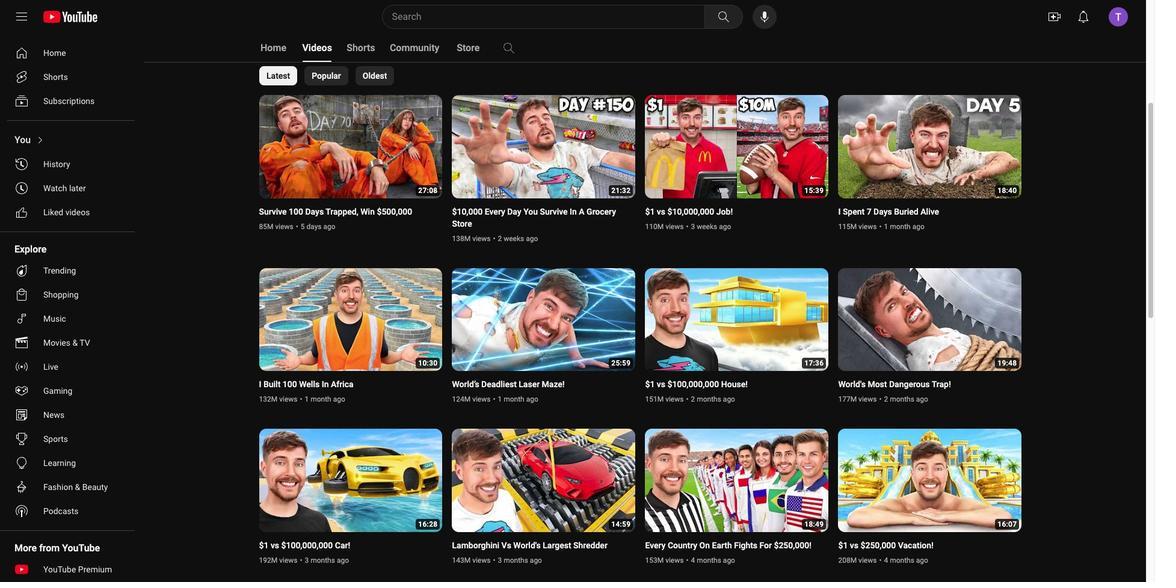 Task type: locate. For each thing, give the bounding box(es) containing it.
$1 inside $1 vs $100,000,000 car! by mrbeast 192,531,677 views 3 months ago 16 minutes element
[[259, 541, 269, 550]]

months down vacation!
[[890, 556, 915, 565]]

1 horizontal spatial days
[[874, 207, 892, 216]]

1 vertical spatial world's
[[513, 541, 541, 550]]

0 horizontal spatial weeks
[[504, 234, 524, 243]]

2 horizontal spatial 1 month ago
[[884, 222, 925, 231]]

in
[[570, 207, 577, 216], [322, 380, 329, 389]]

ago down house!
[[723, 395, 735, 404]]

vs inside '$1 vs $250,000 vacation! by mrbeast 208,523,632 views 4 months ago 16 minutes' element
[[850, 541, 859, 550]]

views right 110m
[[666, 222, 684, 231]]

ago down lamborghini vs world's largest shredder by mrbeast 143,659,397 views 3 months ago 14 minutes, 59 seconds element
[[530, 556, 542, 565]]

3 for $100,000,000
[[305, 556, 309, 565]]

months down on
[[697, 556, 721, 565]]

ago for job!
[[719, 222, 731, 231]]

1 month ago down world's deadliest laser maze! link
[[498, 395, 538, 404]]

1 2 months ago from the left
[[691, 395, 735, 404]]

0 horizontal spatial 1
[[305, 395, 309, 404]]

2 months ago
[[691, 395, 735, 404], [884, 395, 928, 404]]

ago for largest
[[530, 556, 542, 565]]

podcasts link
[[7, 499, 130, 523], [7, 499, 130, 523]]

$1 vs $100,000,000 house! link
[[645, 379, 748, 391]]

1 horizontal spatial 4
[[884, 556, 888, 565]]

19:48 link
[[838, 268, 1022, 373]]

months down vs
[[504, 556, 528, 565]]

$500,000
[[377, 207, 412, 216]]

ago down every country on earth fights for $250,000! by mrbeast 153,178,989 views 4 months ago 18 minutes element
[[723, 556, 735, 565]]

$10,000 every day you survive in a grocery store
[[452, 207, 616, 228]]

0 vertical spatial in
[[570, 207, 577, 216]]

youtube
[[62, 543, 100, 554], [43, 565, 76, 575]]

store right the community
[[457, 42, 480, 54]]

1 vertical spatial tab list
[[259, 66, 394, 85]]

3 months ago for world's
[[498, 556, 542, 565]]

weeks for $10,000,000
[[697, 222, 717, 231]]

ago for you
[[526, 234, 538, 243]]

1 vertical spatial in
[[322, 380, 329, 389]]

177m
[[838, 395, 857, 404]]

3 down $1 vs $100,000,000 car! by mrbeast 192,531,677 views 3 months ago 16 minutes element
[[305, 556, 309, 565]]

popular
[[312, 71, 341, 81]]

0 horizontal spatial 2 months ago
[[691, 395, 735, 404]]

14 minutes, 59 seconds element
[[611, 520, 631, 529]]

on
[[700, 541, 710, 550]]

home up latest
[[261, 42, 286, 54]]

ago down dangerous
[[916, 395, 928, 404]]

0 horizontal spatial 2
[[498, 234, 502, 243]]

1 vertical spatial you
[[524, 207, 538, 216]]

138m
[[452, 234, 471, 243]]

vs up 110m views at the top of page
[[657, 207, 666, 216]]

1 tab list from the top
[[259, 34, 609, 63]]

shorts link
[[7, 65, 130, 89], [7, 65, 130, 89]]

$1 for $1 vs $250,000 vacation!
[[838, 541, 848, 550]]

100 up 5
[[289, 207, 303, 216]]

vs up 208m views
[[850, 541, 859, 550]]

ago down alive
[[913, 222, 925, 231]]

store inside tab list
[[457, 42, 480, 54]]

beauty
[[82, 483, 108, 492]]

25:59 link
[[452, 268, 636, 373]]

month for in
[[311, 395, 331, 404]]

3 months ago down lamborghini vs world's largest shredder link in the bottom of the page
[[498, 556, 542, 565]]

1 vertical spatial youtube
[[43, 565, 76, 575]]

shorts up oldest
[[347, 42, 375, 54]]

tab list down subscribe button
[[259, 34, 609, 63]]

&
[[72, 338, 78, 348], [75, 483, 80, 492]]

1 vertical spatial shorts
[[43, 72, 68, 82]]

1 horizontal spatial survive
[[540, 207, 568, 216]]

115m views
[[838, 222, 877, 231]]

1 4 months ago from the left
[[691, 556, 735, 565]]

115m
[[838, 222, 857, 231]]

0 horizontal spatial every
[[485, 207, 505, 216]]

ago down "laser"
[[526, 395, 538, 404]]

lamborghini
[[452, 541, 499, 550]]

news link
[[7, 403, 130, 427], [7, 403, 130, 427]]

0 vertical spatial i
[[838, 207, 841, 216]]

0 horizontal spatial world's
[[513, 541, 541, 550]]

15:39
[[805, 186, 824, 195]]

tab list
[[259, 34, 609, 63], [259, 66, 394, 85]]

3 down $10,000,000
[[691, 222, 695, 231]]

tab list containing home
[[259, 34, 609, 63]]

ago for house!
[[723, 395, 735, 404]]

views down country on the right bottom
[[666, 556, 684, 565]]

views right 132m
[[279, 395, 298, 404]]

4 down $1 vs $250,000 vacation! "link"
[[884, 556, 888, 565]]

youtube down more from youtube
[[43, 565, 76, 575]]

month down world's deadliest laser maze! link
[[504, 395, 525, 404]]

1 for in
[[305, 395, 309, 404]]

1 horizontal spatial 3
[[498, 556, 502, 565]]

0 horizontal spatial 1 month ago
[[305, 395, 345, 404]]

i left spent
[[838, 207, 841, 216]]

18 minutes, 40 seconds element
[[998, 186, 1017, 195]]

100 right the built
[[283, 380, 297, 389]]

2 days from the left
[[874, 207, 892, 216]]

0 horizontal spatial you
[[14, 134, 31, 146]]

2 2 months ago from the left
[[884, 395, 928, 404]]

2 months ago down $1 vs $100,000,000 house!
[[691, 395, 735, 404]]

you
[[14, 134, 31, 146], [524, 207, 538, 216]]

views right 192m
[[279, 556, 298, 565]]

built
[[264, 380, 281, 389]]

1 horizontal spatial you
[[524, 207, 538, 216]]

i for i spent 7 days buried alive
[[838, 207, 841, 216]]

2 for $100,000,000
[[691, 395, 695, 404]]

explore
[[14, 244, 47, 255]]

views down most at right
[[859, 395, 877, 404]]

months for earth
[[697, 556, 721, 565]]

in right wells
[[322, 380, 329, 389]]

views for world's most dangerous trap!
[[859, 395, 877, 404]]

$1 up 192m
[[259, 541, 269, 550]]

1 horizontal spatial in
[[570, 207, 577, 216]]

lamborghini vs world's largest shredder link
[[452, 540, 608, 552]]

3 months ago down car!
[[305, 556, 349, 565]]

ago down vacation!
[[916, 556, 928, 565]]

1 horizontal spatial 2
[[691, 395, 695, 404]]

in inside $10,000 every day you survive in a grocery store
[[570, 207, 577, 216]]

0 horizontal spatial month
[[311, 395, 331, 404]]

subscriptions
[[43, 96, 95, 106]]

views right 151m
[[666, 395, 684, 404]]

views right 124m
[[472, 395, 491, 404]]

1 vertical spatial &
[[75, 483, 80, 492]]

15 minutes, 39 seconds element
[[805, 186, 824, 195]]

months for largest
[[504, 556, 528, 565]]

0 vertical spatial shorts
[[347, 42, 375, 54]]

vs inside "$1 vs $10,000,000 job! by mrbeast 110,516,335 views 3 weeks ago 15 minutes" element
[[657, 207, 666, 216]]

1 horizontal spatial $100,000,000
[[668, 380, 719, 389]]

survive inside $10,000 every day you survive in a grocery store
[[540, 207, 568, 216]]

trending
[[43, 266, 76, 276]]

$1 vs $250,000 vacation! link
[[838, 540, 934, 552]]

4 down country on the right bottom
[[691, 556, 695, 565]]

views for every country on earth fights for $250,000!
[[666, 556, 684, 565]]

ago down africa
[[333, 395, 345, 404]]

sports link
[[7, 427, 130, 451], [7, 427, 130, 451]]

& left tv
[[72, 338, 78, 348]]

4 months ago for vacation!
[[884, 556, 928, 565]]

2 4 from the left
[[884, 556, 888, 565]]

survive up 85m views
[[259, 207, 287, 216]]

Search text field
[[392, 9, 702, 25]]

every country on earth fights for $250,000! link
[[645, 540, 812, 552]]

ago down car!
[[337, 556, 349, 565]]

27:08
[[418, 186, 438, 195]]

weeks for day
[[504, 234, 524, 243]]

4
[[691, 556, 695, 565], [884, 556, 888, 565]]

ago for maze!
[[526, 395, 538, 404]]

$1 inside "$1 vs $10,000,000 job! by mrbeast 110,516,335 views 3 weeks ago 15 minutes" element
[[645, 207, 655, 216]]

fashion & beauty
[[43, 483, 108, 492]]

vs
[[657, 207, 666, 216], [657, 380, 666, 389], [271, 541, 279, 550], [850, 541, 859, 550]]

$1 inside '$1 vs $250,000 vacation! by mrbeast 208,523,632 views 4 months ago 16 minutes' element
[[838, 541, 848, 550]]

month for buried
[[890, 222, 911, 231]]

1 month ago down wells
[[305, 395, 345, 404]]

2 months ago down dangerous
[[884, 395, 928, 404]]

2 3 months ago from the left
[[498, 556, 542, 565]]

143m
[[452, 556, 471, 565]]

months down $1 vs $100,000,000 house!
[[697, 395, 721, 404]]

ago right days
[[323, 222, 336, 231]]

fashion & beauty link
[[7, 475, 130, 499], [7, 475, 130, 499]]

you inside $10,000 every day you survive in a grocery store
[[524, 207, 538, 216]]

208m
[[838, 556, 857, 565]]

more
[[14, 543, 37, 554]]

days right 7
[[874, 207, 892, 216]]

liked videos
[[43, 208, 90, 217]]

2 right 138m views
[[498, 234, 502, 243]]

0 horizontal spatial 3
[[305, 556, 309, 565]]

$1 up 110m
[[645, 207, 655, 216]]

1 vertical spatial $100,000,000
[[281, 541, 333, 550]]

youtube premium
[[43, 565, 112, 575]]

weeks down day
[[504, 234, 524, 243]]

3 for $10,000,000
[[691, 222, 695, 231]]

ago down $10,000 every day you survive in a grocery store
[[526, 234, 538, 243]]

month down buried
[[890, 222, 911, 231]]

vs for $1 vs $100,000,000 house!
[[657, 380, 666, 389]]

0 horizontal spatial days
[[305, 207, 324, 216]]

views right 85m
[[275, 222, 293, 231]]

win
[[361, 207, 375, 216]]

0 horizontal spatial 3 months ago
[[305, 556, 349, 565]]

0 horizontal spatial survive
[[259, 207, 287, 216]]

watch later link
[[7, 176, 130, 200], [7, 176, 130, 200]]

$1
[[645, 207, 655, 216], [645, 380, 655, 389], [259, 541, 269, 550], [838, 541, 848, 550]]

3 down vs
[[498, 556, 502, 565]]

$1 vs $10,000,000 job! by mrbeast 110,516,335 views 3 weeks ago 15 minutes element
[[645, 206, 733, 218]]

1 for buried
[[884, 222, 888, 231]]

2 down $1 vs $100,000,000 house! by mrbeast 151,862,865 views 2 months ago 17 minutes element
[[691, 395, 695, 404]]

1 horizontal spatial 2 months ago
[[884, 395, 928, 404]]

2 horizontal spatial 2
[[884, 395, 888, 404]]

vs up 192m views
[[271, 541, 279, 550]]

0 horizontal spatial 4
[[691, 556, 695, 565]]

1 horizontal spatial 1
[[498, 395, 502, 404]]

138m views
[[452, 234, 491, 243]]

2 tab list from the top
[[259, 66, 394, 85]]

1 horizontal spatial world's
[[838, 380, 866, 389]]

4 months ago down vacation!
[[884, 556, 928, 565]]

live link
[[7, 355, 130, 379], [7, 355, 130, 379]]

18:49 link
[[645, 429, 829, 534]]

months down $1 vs $100,000,000 car! by mrbeast 192,531,677 views 3 months ago 16 minutes element
[[311, 556, 335, 565]]

world's up 177m
[[838, 380, 866, 389]]

2 months ago for dangerous
[[884, 395, 928, 404]]

shredder
[[573, 541, 608, 550]]

months down dangerous
[[890, 395, 915, 404]]

every inside $10,000 every day you survive in a grocery store
[[485, 207, 505, 216]]

trending link
[[7, 259, 130, 283], [7, 259, 130, 283]]

i for i built 100 wells in africa
[[259, 380, 261, 389]]

1 horizontal spatial weeks
[[697, 222, 717, 231]]

1 horizontal spatial every
[[645, 541, 666, 550]]

177m views
[[838, 395, 877, 404]]

0 horizontal spatial shorts
[[43, 72, 68, 82]]

1 horizontal spatial home
[[261, 42, 286, 54]]

124m
[[452, 395, 471, 404]]

every country on earth fights for $250,000! by mrbeast 153,178,989 views 4 months ago 18 minutes element
[[645, 540, 812, 552]]

$1 up '208m'
[[838, 541, 848, 550]]

survive left a
[[540, 207, 568, 216]]

$1 for $1 vs $10,000,000 job!
[[645, 207, 655, 216]]

1 horizontal spatial i
[[838, 207, 841, 216]]

ago for trap!
[[916, 395, 928, 404]]

month
[[890, 222, 911, 231], [311, 395, 331, 404], [504, 395, 525, 404]]

1 3 months ago from the left
[[305, 556, 349, 565]]

None search field
[[360, 5, 745, 29]]

2 survive from the left
[[540, 207, 568, 216]]

2 4 months ago from the left
[[884, 556, 928, 565]]

132m views
[[259, 395, 298, 404]]

0 horizontal spatial 4 months ago
[[691, 556, 735, 565]]

$10,000,000
[[668, 207, 714, 216]]

2 horizontal spatial 1
[[884, 222, 888, 231]]

3 months ago
[[305, 556, 349, 565], [498, 556, 542, 565]]

movies & tv link
[[7, 331, 130, 355], [7, 331, 130, 355]]

2 horizontal spatial month
[[890, 222, 911, 231]]

0 horizontal spatial $100,000,000
[[281, 541, 333, 550]]

1 vertical spatial weeks
[[504, 234, 524, 243]]

month down wells
[[311, 395, 331, 404]]

home up subscriptions
[[43, 48, 66, 58]]

4 months ago down on
[[691, 556, 735, 565]]

0 vertical spatial every
[[485, 207, 505, 216]]

vs for $1 vs $10,000,000 job!
[[657, 207, 666, 216]]

0 vertical spatial 100
[[289, 207, 303, 216]]

1 4 from the left
[[691, 556, 695, 565]]

months for car!
[[311, 556, 335, 565]]

1 horizontal spatial month
[[504, 395, 525, 404]]

17 minutes, 36 seconds element
[[805, 359, 824, 368]]

1 horizontal spatial 3 months ago
[[498, 556, 542, 565]]

$100,000,000 for house!
[[668, 380, 719, 389]]

ago for car!
[[337, 556, 349, 565]]

1 horizontal spatial 4 months ago
[[884, 556, 928, 565]]

i
[[838, 207, 841, 216], [259, 380, 261, 389]]

every
[[485, 207, 505, 216], [645, 541, 666, 550]]

every left day
[[485, 207, 505, 216]]

views down 'lamborghini'
[[472, 556, 491, 565]]

100
[[289, 207, 303, 216], [283, 380, 297, 389]]

youtube up youtube premium
[[62, 543, 100, 554]]

1 month ago down buried
[[884, 222, 925, 231]]

1 month ago for buried
[[884, 222, 925, 231]]

0 horizontal spatial i
[[259, 380, 261, 389]]

1 month ago
[[884, 222, 925, 231], [305, 395, 345, 404], [498, 395, 538, 404]]

$1 up 151m
[[645, 380, 655, 389]]

youtube premium link
[[7, 558, 130, 582], [7, 558, 130, 582]]

vacation!
[[898, 541, 934, 550]]

$100,000,000 up 151m views
[[668, 380, 719, 389]]

27 minutes, 8 seconds element
[[418, 186, 438, 195]]

avatar image image
[[1109, 7, 1128, 26]]

vs inside $1 vs $100,000,000 house! by mrbeast 151,862,865 views 2 months ago 17 minutes element
[[657, 380, 666, 389]]

world's most dangerous trap! by mrbeast 177,831,113 views 2 months ago 19 minutes element
[[838, 379, 951, 391]]

2
[[498, 234, 502, 243], [691, 395, 695, 404], [884, 395, 888, 404]]

0 vertical spatial store
[[457, 42, 480, 54]]

views down $250,000
[[859, 556, 877, 565]]

4 months ago for earth
[[691, 556, 735, 565]]

music link
[[7, 307, 130, 331], [7, 307, 130, 331]]

in left a
[[570, 207, 577, 216]]

0 vertical spatial $100,000,000
[[668, 380, 719, 389]]

$100,000,000 up 192m views
[[281, 541, 333, 550]]

& left 'beauty'
[[75, 483, 80, 492]]

world's deadliest laser maze! by mrbeast 124,427,936 views 1 month ago 25 minutes element
[[452, 379, 565, 391]]

0 horizontal spatial home
[[43, 48, 66, 58]]

vs inside $1 vs $100,000,000 car! by mrbeast 192,531,677 views 3 months ago 16 minutes element
[[271, 541, 279, 550]]

16 minutes, 7 seconds element
[[998, 520, 1017, 529]]

weeks down $10,000,000
[[697, 222, 717, 231]]

0 vertical spatial tab list
[[259, 34, 609, 63]]

vs up 151m views
[[657, 380, 666, 389]]

i spent 7 days buried alive by mrbeast 115,693,669 views 1 month ago 18 minutes element
[[838, 206, 939, 218]]

movies
[[43, 338, 70, 348]]

months for house!
[[697, 395, 721, 404]]

ago down job!
[[719, 222, 731, 231]]

$1 inside $1 vs $100,000,000 house! by mrbeast 151,862,865 views 2 months ago 17 minutes element
[[645, 380, 655, 389]]

1 vertical spatial i
[[259, 380, 261, 389]]

1 down deadliest
[[498, 395, 502, 404]]

1 down i spent 7 days buried alive
[[884, 222, 888, 231]]

shorts inside tab list
[[347, 42, 375, 54]]

2 down world's most dangerous trap! by mrbeast 177,831,113 views 2 months ago 19 minutes element
[[884, 395, 888, 404]]

2 horizontal spatial 3
[[691, 222, 695, 231]]

0 vertical spatial weeks
[[697, 222, 717, 231]]

days up days
[[305, 207, 324, 216]]

1 horizontal spatial shorts
[[347, 42, 375, 54]]

views down 7
[[859, 222, 877, 231]]

store down $10,000
[[452, 219, 472, 228]]

world's right vs
[[513, 541, 541, 550]]

1 vertical spatial store
[[452, 219, 472, 228]]

153m
[[645, 556, 664, 565]]

0 vertical spatial world's
[[838, 380, 866, 389]]

0 vertical spatial &
[[72, 338, 78, 348]]

shorts up subscriptions
[[43, 72, 68, 82]]

14:59 link
[[452, 429, 636, 534]]

0 vertical spatial you
[[14, 134, 31, 146]]

10 minutes, 30 seconds element
[[418, 359, 438, 368]]

i left the built
[[259, 380, 261, 389]]

every up "153m"
[[645, 541, 666, 550]]

a
[[579, 207, 585, 216]]

views right 138m
[[472, 234, 491, 243]]

world's
[[452, 380, 479, 389]]

premium
[[78, 565, 112, 575]]

gaming link
[[7, 379, 130, 403], [7, 379, 130, 403]]

1 down i built 100 wells in africa link
[[305, 395, 309, 404]]

home link
[[7, 41, 130, 65], [7, 41, 130, 65]]

tab list down videos
[[259, 66, 394, 85]]



Task type: vqa. For each thing, say whether or not it's contained in the screenshot.
Clear button
no



Task type: describe. For each thing, give the bounding box(es) containing it.
views for lamborghini vs world's largest shredder
[[472, 556, 491, 565]]

132m
[[259, 395, 278, 404]]

survive 100 days trapped, win $500,000 link
[[259, 206, 412, 218]]

world's inside lamborghini vs world's largest shredder by mrbeast 143,659,397 views 3 months ago 14 minutes, 59 seconds element
[[513, 541, 541, 550]]

views for $1 vs $10,000,000 job!
[[666, 222, 684, 231]]

subscribe button
[[370, 2, 427, 24]]

18:49
[[805, 520, 824, 529]]

videos
[[65, 208, 90, 217]]

days
[[307, 222, 322, 231]]

1 vertical spatial 100
[[283, 380, 297, 389]]

$250,000
[[861, 541, 896, 550]]

world's inside world's most dangerous trap! by mrbeast 177,831,113 views 2 months ago 19 minutes element
[[838, 380, 866, 389]]

110m
[[645, 222, 664, 231]]

views for $10,000 every day you survive in a grocery store
[[472, 234, 491, 243]]

ago for earth
[[723, 556, 735, 565]]

25 minutes, 59 seconds element
[[611, 359, 631, 368]]

africa
[[331, 380, 354, 389]]

trap!
[[932, 380, 951, 389]]

survive 100 days trapped, win $500,000
[[259, 207, 412, 216]]

21:32
[[611, 186, 631, 195]]

Subscribe text field
[[379, 8, 417, 18]]

5 days ago
[[301, 222, 336, 231]]

country
[[668, 541, 697, 550]]

liked
[[43, 208, 63, 217]]

largest
[[543, 541, 571, 550]]

1 vertical spatial every
[[645, 541, 666, 550]]

views for i spent 7 days buried alive
[[859, 222, 877, 231]]

lamborghini vs world's largest shredder
[[452, 541, 608, 550]]

$1 vs $10,000,000 job! link
[[645, 206, 733, 218]]

months for vacation!
[[890, 556, 915, 565]]

ago for vacation!
[[916, 556, 928, 565]]

$1 vs $100,000,000 house! by mrbeast 151,862,865 views 2 months ago 17 minutes element
[[645, 379, 748, 391]]

$1 vs $100,000,000 car!
[[259, 541, 350, 550]]

4 for $250,000
[[884, 556, 888, 565]]

2 months ago for $100,000,000
[[691, 395, 735, 404]]

views for world's deadliest laser maze!
[[472, 395, 491, 404]]

earth
[[712, 541, 732, 550]]

views for $1 vs $100,000,000 car!
[[279, 556, 298, 565]]

buried
[[894, 207, 919, 216]]

10:30
[[418, 359, 438, 368]]

16:28 link
[[259, 429, 443, 534]]

views for $1 vs $100,000,000 house!
[[666, 395, 684, 404]]

2 weeks ago
[[498, 234, 538, 243]]

85m
[[259, 222, 273, 231]]

dangerous
[[889, 380, 930, 389]]

19 minutes, 48 seconds element
[[998, 359, 1017, 368]]

ago for wells
[[333, 395, 345, 404]]

16:28
[[418, 520, 438, 529]]

$10,000
[[452, 207, 483, 216]]

from
[[39, 543, 60, 554]]

i built 100 wells in africa by mrbeast 132,427,862 views 1 month ago 10 minutes, 30 seconds element
[[259, 379, 354, 391]]

sports
[[43, 434, 68, 444]]

27:08 link
[[259, 95, 443, 199]]

17:36
[[805, 359, 824, 368]]

store inside $10,000 every day you survive in a grocery store
[[452, 219, 472, 228]]

movies & tv
[[43, 338, 90, 348]]

views for $1 vs $250,000 vacation!
[[859, 556, 877, 565]]

podcasts
[[43, 507, 79, 516]]

143m views
[[452, 556, 491, 565]]

1 horizontal spatial 1 month ago
[[498, 395, 538, 404]]

192m views
[[259, 556, 298, 565]]

7
[[867, 207, 872, 216]]

world's most dangerous trap!
[[838, 380, 951, 389]]

4 for on
[[691, 556, 695, 565]]

16:07 link
[[838, 429, 1022, 534]]

oldest
[[362, 71, 387, 81]]

2 for dangerous
[[884, 395, 888, 404]]

$1 vs $100,000,000 car! link
[[259, 540, 350, 552]]

2 for day
[[498, 234, 502, 243]]

music
[[43, 314, 66, 324]]

i spent 7 days buried alive link
[[838, 206, 939, 218]]

$1 for $1 vs $100,000,000 car!
[[259, 541, 269, 550]]

ago for trapped,
[[323, 222, 336, 231]]

& for tv
[[72, 338, 78, 348]]

14:59
[[611, 520, 631, 529]]

1 month ago for in
[[305, 395, 345, 404]]

3 for world's
[[498, 556, 502, 565]]

job!
[[716, 207, 733, 216]]

vs for $1 vs $250,000 vacation!
[[850, 541, 859, 550]]

views for survive 100 days trapped, win $500,000
[[275, 222, 293, 231]]

subscribe
[[379, 8, 417, 18]]

19:48
[[998, 359, 1017, 368]]

16:07
[[998, 520, 1017, 529]]

21:32 link
[[452, 95, 636, 199]]

18 minutes, 49 seconds element
[[805, 520, 824, 529]]

$1 vs $250,000 vacation! by mrbeast 208,523,632 views 4 months ago 16 minutes element
[[838, 540, 934, 552]]

lamborghini vs world's largest shredder by mrbeast 143,659,397 views 3 months ago 14 minutes, 59 seconds element
[[452, 540, 608, 552]]

community
[[390, 42, 439, 54]]

151m
[[645, 395, 664, 404]]

latest
[[266, 71, 290, 81]]

tab list containing latest
[[259, 66, 394, 85]]

world's most dangerous trap! link
[[838, 379, 951, 391]]

survive 100 days trapped, win $500,000 by mrbeast 85,705,255 views 5 days ago 27 minutes element
[[259, 206, 412, 218]]

17:36 link
[[645, 268, 829, 373]]

$10,000 every day you survive in a grocery store by mrbeast 138,148,242 views 2 weeks ago 21 minutes element
[[452, 206, 621, 230]]

$1 vs $100,000,000 car! by mrbeast 192,531,677 views 3 months ago 16 minutes element
[[259, 540, 350, 552]]

i built 100 wells in africa link
[[259, 379, 354, 391]]

maze!
[[542, 380, 565, 389]]

0 horizontal spatial in
[[322, 380, 329, 389]]

$1 for $1 vs $100,000,000 house!
[[645, 380, 655, 389]]

most
[[868, 380, 887, 389]]

watch
[[43, 184, 67, 193]]

16 minutes, 28 seconds element
[[418, 520, 438, 529]]

& for beauty
[[75, 483, 80, 492]]

day
[[507, 207, 521, 216]]

vs for $1 vs $100,000,000 car!
[[271, 541, 279, 550]]

tv
[[80, 338, 90, 348]]

i built 100 wells in africa
[[259, 380, 354, 389]]

news
[[43, 410, 64, 420]]

208m views
[[838, 556, 877, 565]]

vs
[[502, 541, 511, 550]]

110m views
[[645, 222, 684, 231]]

21 minutes, 32 seconds element
[[611, 186, 631, 195]]

3 months ago for $100,000,000
[[305, 556, 349, 565]]

$100,000,000 for car!
[[281, 541, 333, 550]]

192m
[[259, 556, 278, 565]]

153m views
[[645, 556, 684, 565]]

$10,000 every day you survive in a grocery store link
[[452, 206, 621, 230]]

views for i built 100 wells in africa
[[279, 395, 298, 404]]

ago for days
[[913, 222, 925, 231]]

months for trap!
[[890, 395, 915, 404]]

15:39 link
[[645, 95, 829, 199]]

world's deadliest laser maze!
[[452, 380, 565, 389]]

0 vertical spatial youtube
[[62, 543, 100, 554]]

$250,000!
[[774, 541, 812, 550]]

$1 vs $100,000,000 house!
[[645, 380, 748, 389]]

fashion
[[43, 483, 73, 492]]

watch later
[[43, 184, 86, 193]]

i spent 7 days buried alive
[[838, 207, 939, 216]]

fights
[[734, 541, 758, 550]]

videos
[[302, 42, 332, 54]]

1 survive from the left
[[259, 207, 287, 216]]

1 days from the left
[[305, 207, 324, 216]]

for
[[760, 541, 772, 550]]



